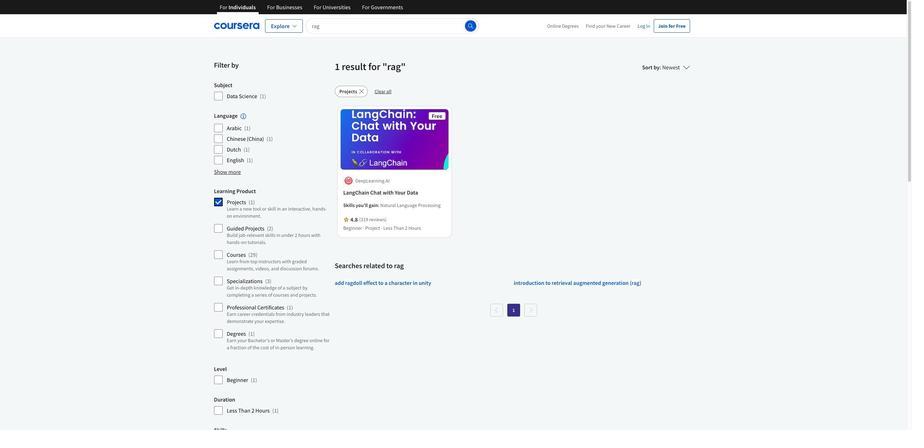 Task type: describe. For each thing, give the bounding box(es) containing it.
5 group from the top
[[214, 397, 331, 416]]

What do you want to learn? text field
[[306, 18, 479, 34]]

(4.8 stars) element
[[351, 217, 358, 224]]

4 group from the top
[[214, 366, 331, 385]]

banner navigation
[[214, 0, 409, 20]]

coursera image
[[214, 20, 259, 32]]



Task type: vqa. For each thing, say whether or not it's contained in the screenshot.
The Search In Course Text Box at the top left of the page
no



Task type: locate. For each thing, give the bounding box(es) containing it.
None search field
[[306, 18, 479, 34]]

1 group from the top
[[214, 82, 331, 101]]

2 group from the top
[[214, 112, 331, 165]]

information about this filter group image
[[241, 114, 246, 120]]

3 group from the top
[[214, 188, 331, 355]]

group
[[214, 82, 331, 101], [214, 112, 331, 165], [214, 188, 331, 355], [214, 366, 331, 385], [214, 397, 331, 416]]



